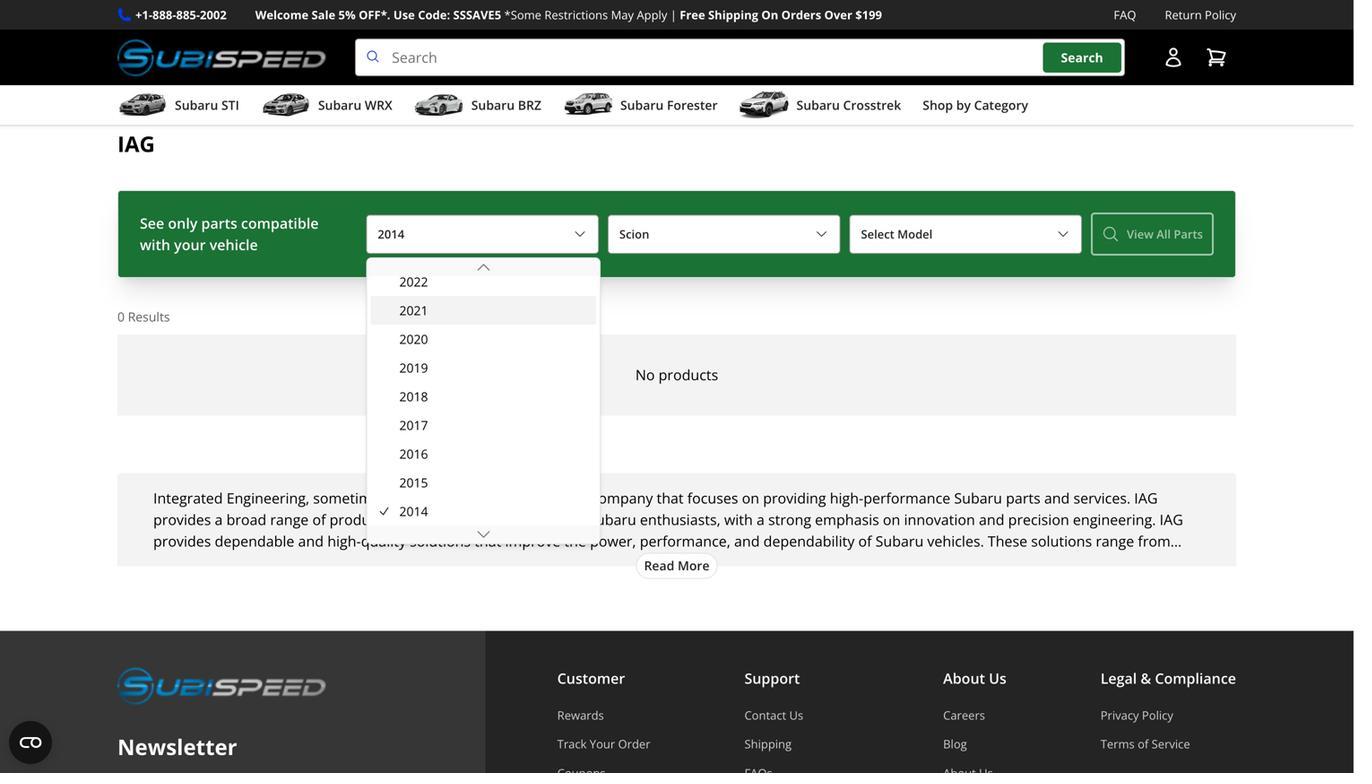 Task type: locate. For each thing, give the bounding box(es) containing it.
return policy
[[1166, 7, 1237, 23]]

return policy link
[[1166, 5, 1237, 24]]

careers link
[[944, 707, 1007, 723]]

iag
[[117, 129, 155, 158]]

privacy policy
[[1101, 707, 1174, 723]]

2017
[[400, 417, 428, 434]]

policy
[[1206, 7, 1237, 23], [1143, 707, 1174, 723]]

track
[[558, 736, 587, 752]]

0 vertical spatial policy
[[1206, 7, 1237, 23]]

policy for return policy
[[1206, 7, 1237, 23]]

no products
[[636, 365, 719, 384]]

read
[[644, 557, 675, 574]]

shipping left on
[[709, 7, 759, 23]]

legal & compliance
[[1101, 668, 1237, 688]]

search button
[[1044, 42, 1122, 73]]

track your order link
[[558, 736, 651, 752]]

us for about us
[[989, 668, 1007, 688]]

contact us link
[[745, 707, 850, 723]]

faq link
[[1114, 5, 1137, 24]]

compatible
[[241, 214, 319, 233]]

orders
[[782, 7, 822, 23]]

policy for privacy policy
[[1143, 707, 1174, 723]]

use
[[394, 7, 415, 23]]

$199
[[856, 7, 883, 23]]

us right "about"
[[989, 668, 1007, 688]]

us up shipping link
[[790, 707, 804, 723]]

contact us
[[745, 707, 804, 723]]

1 horizontal spatial us
[[989, 668, 1007, 688]]

policy up terms of service link
[[1143, 707, 1174, 723]]

shipping down contact
[[745, 736, 792, 752]]

off*.
[[359, 7, 391, 23]]

read more
[[644, 557, 710, 574]]

more
[[678, 557, 710, 574]]

apply
[[637, 7, 668, 23]]

terms of service link
[[1101, 736, 1237, 752]]

list box containing 2022
[[366, 210, 601, 773]]

+1-888-885-2002
[[135, 7, 227, 23]]

2014 option
[[371, 497, 596, 526]]

*some
[[505, 7, 542, 23]]

contact
[[745, 707, 787, 723]]

2019
[[400, 359, 428, 376]]

1 vertical spatial shipping
[[745, 736, 792, 752]]

0 vertical spatial shipping
[[709, 7, 759, 23]]

0 horizontal spatial policy
[[1143, 707, 1174, 723]]

2015
[[400, 474, 428, 491]]

blog link
[[944, 736, 1007, 752]]

+1-
[[135, 7, 153, 23]]

rewards link
[[558, 707, 651, 723]]

track your order
[[558, 736, 651, 752]]

list box
[[366, 210, 601, 773]]

terms of service
[[1101, 736, 1191, 752]]

2014
[[400, 503, 428, 520]]

1 vertical spatial us
[[790, 707, 804, 723]]

us
[[989, 668, 1007, 688], [790, 707, 804, 723]]

1 horizontal spatial policy
[[1206, 7, 1237, 23]]

1 vertical spatial policy
[[1143, 707, 1174, 723]]

0 horizontal spatial us
[[790, 707, 804, 723]]

privacy policy link
[[1101, 707, 1237, 723]]

order
[[618, 736, 651, 752]]

welcome
[[255, 7, 309, 23]]

sssave5
[[453, 7, 502, 23]]

0 vertical spatial us
[[989, 668, 1007, 688]]

|
[[671, 7, 677, 23]]

rewards
[[558, 707, 604, 723]]

group
[[371, 210, 596, 773]]

privacy
[[1101, 707, 1140, 723]]

885-
[[176, 7, 200, 23]]

2022
[[400, 273, 428, 290]]

legal
[[1101, 668, 1137, 688]]

service
[[1152, 736, 1191, 752]]

shipping
[[709, 7, 759, 23], [745, 736, 792, 752]]

restrictions
[[545, 7, 608, 23]]

policy right return
[[1206, 7, 1237, 23]]



Task type: vqa. For each thing, say whether or not it's contained in the screenshot.


Task type: describe. For each thing, give the bounding box(es) containing it.
5%
[[339, 7, 356, 23]]

of
[[1138, 736, 1149, 752]]

sale
[[312, 7, 336, 23]]

open widget image
[[9, 721, 52, 764]]

terms
[[1101, 736, 1135, 752]]

with
[[140, 235, 170, 254]]

2020
[[400, 331, 428, 348]]

888-
[[153, 7, 176, 23]]

2018
[[400, 388, 428, 405]]

vehicle
[[210, 235, 258, 254]]

2002
[[200, 7, 227, 23]]

+1-888-885-2002 link
[[135, 5, 227, 24]]

about
[[944, 668, 986, 688]]

code:
[[418, 7, 450, 23]]

no
[[636, 365, 655, 384]]

only
[[168, 214, 198, 233]]

blog
[[944, 736, 968, 752]]

results
[[128, 308, 170, 325]]

0 results
[[117, 308, 170, 325]]

careers
[[944, 707, 986, 723]]

over
[[825, 7, 853, 23]]

compliance
[[1156, 668, 1237, 688]]

your
[[174, 235, 206, 254]]

about us
[[944, 668, 1007, 688]]

free
[[680, 7, 706, 23]]

2016
[[400, 445, 428, 462]]

group containing 2022
[[371, 210, 596, 773]]

us for contact us
[[790, 707, 804, 723]]

faq
[[1114, 7, 1137, 23]]

newsletter
[[117, 732, 237, 761]]

welcome sale 5% off*. use code: sssave5 *some restrictions may apply | free shipping on orders over $199
[[255, 7, 883, 23]]

2021
[[400, 302, 428, 319]]

parts
[[201, 214, 237, 233]]

products
[[659, 365, 719, 384]]

see only parts compatible with your vehicle
[[140, 214, 319, 254]]

search input field
[[355, 39, 1126, 76]]

shipping link
[[745, 736, 850, 752]]

see
[[140, 214, 164, 233]]

support
[[745, 668, 800, 688]]

&
[[1141, 668, 1152, 688]]

return
[[1166, 7, 1203, 23]]

0
[[117, 308, 125, 325]]

may
[[611, 7, 634, 23]]

search
[[1062, 49, 1104, 66]]

your
[[590, 736, 615, 752]]

on
[[762, 7, 779, 23]]

customer
[[558, 668, 625, 688]]



